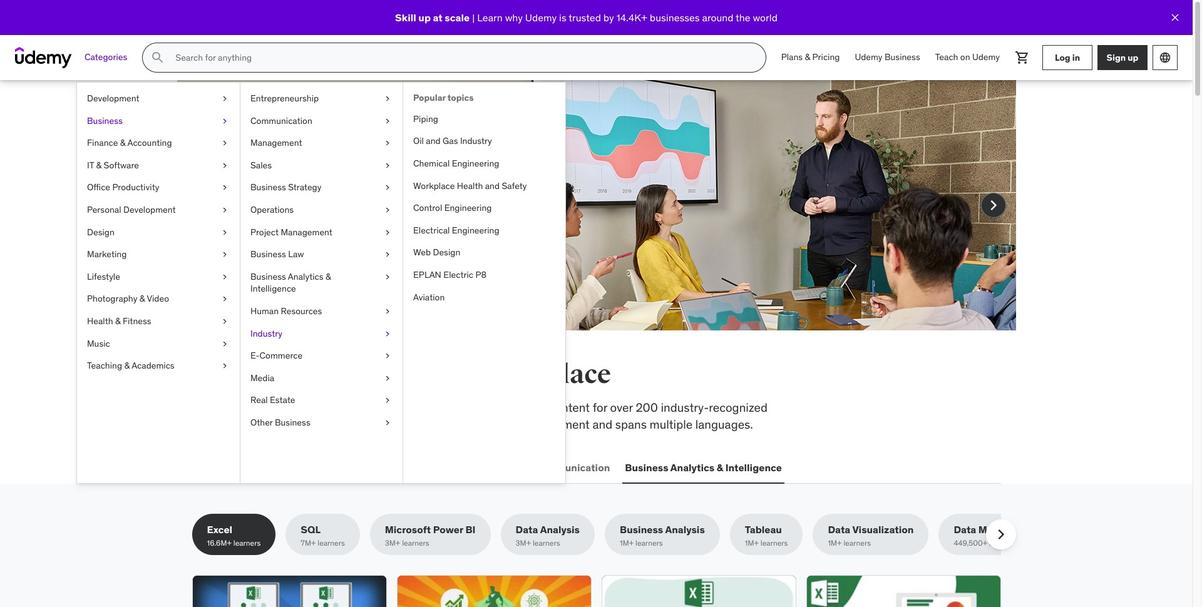 Task type: describe. For each thing, give the bounding box(es) containing it.
multiple
[[650, 417, 693, 432]]

& inside 'business analytics & intelligence'
[[326, 271, 331, 282]]

organizations
[[326, 191, 398, 206]]

to inside build ready-for- anything teams see why leading organizations choose to learn with udemy business.
[[442, 191, 453, 206]]

well-
[[379, 417, 405, 432]]

7m+
[[301, 539, 316, 548]]

operations
[[250, 204, 294, 215]]

xsmall image for human resources
[[383, 306, 393, 318]]

piping link
[[403, 108, 565, 130]]

engineering for control engineering
[[444, 202, 492, 214]]

xsmall image for business analytics & intelligence
[[383, 271, 393, 283]]

and inside "link"
[[426, 135, 441, 147]]

personal development
[[87, 204, 176, 215]]

web development
[[194, 461, 282, 474]]

0 vertical spatial skills
[[278, 359, 346, 391]]

business.
[[303, 208, 354, 223]]

development for web
[[218, 461, 282, 474]]

e-commerce link
[[240, 345, 403, 367]]

with
[[237, 208, 260, 223]]

anything
[[237, 160, 326, 186]]

0 vertical spatial management
[[250, 137, 302, 149]]

chemical engineering link
[[403, 153, 565, 175]]

communication for communication link at the left
[[250, 115, 312, 126]]

udemy left 'is'
[[525, 11, 557, 24]]

all the skills you need in one place
[[192, 359, 611, 391]]

industry link
[[240, 323, 403, 345]]

& inside business analytics & intelligence button
[[717, 461, 723, 474]]

0 vertical spatial development
[[87, 93, 139, 104]]

popular
[[413, 92, 446, 103]]

e-
[[250, 350, 260, 361]]

by
[[603, 11, 614, 24]]

1 vertical spatial management
[[281, 226, 332, 238]]

accounting
[[127, 137, 172, 149]]

for
[[593, 400, 607, 415]]

media
[[250, 372, 274, 384]]

next image
[[991, 525, 1011, 545]]

need
[[401, 359, 461, 391]]

xsmall image for music
[[220, 338, 230, 350]]

data for data modeling
[[954, 524, 976, 536]]

1m+ inside tableau 1m+ learners
[[745, 539, 759, 548]]

xsmall image for development
[[220, 93, 230, 105]]

udemy image
[[15, 47, 72, 68]]

office
[[87, 182, 110, 193]]

covering
[[192, 400, 240, 415]]

communication for the communication button
[[534, 461, 610, 474]]

spans
[[615, 417, 647, 432]]

human resources
[[250, 306, 322, 317]]

xsmall image for business
[[220, 115, 230, 127]]

xsmall image for business strategy
[[383, 182, 393, 194]]

covering critical workplace skills to technical topics, including prep content for over 200 industry-recognized certifications, our catalog supports well-rounded professional development and spans multiple languages.
[[192, 400, 768, 432]]

xsmall image for teaching & academics
[[220, 360, 230, 372]]

health & fitness
[[87, 316, 151, 327]]

media link
[[240, 367, 403, 390]]

xsmall image for other business
[[383, 417, 393, 429]]

categories button
[[77, 43, 135, 73]]

health & fitness link
[[77, 311, 240, 333]]

0 horizontal spatial design
[[87, 226, 114, 238]]

entrepreneurship link
[[240, 88, 403, 110]]

personal
[[87, 204, 121, 215]]

tableau 1m+ learners
[[745, 524, 788, 548]]

eplan electric p8
[[413, 269, 487, 280]]

analysis for data analysis
[[540, 524, 580, 536]]

business analytics & intelligence for business analytics & intelligence button
[[625, 461, 782, 474]]

plans & pricing
[[781, 51, 840, 63]]

other business link
[[240, 412, 403, 434]]

electrical engineering
[[413, 225, 499, 236]]

intelligence for 'business analytics & intelligence' "link" at the top left
[[250, 283, 296, 295]]

professional
[[452, 417, 517, 432]]

skill up at scale | learn why udemy is trusted by 14.4k+ businesses around the world
[[395, 11, 778, 24]]

why for scale
[[505, 11, 523, 24]]

web for web design
[[413, 247, 431, 258]]

modeling
[[979, 524, 1023, 536]]

xsmall image for photography & video
[[220, 293, 230, 306]]

development for personal
[[123, 204, 176, 215]]

xsmall image for office productivity
[[220, 182, 230, 194]]

& for academics
[[124, 360, 130, 371]]

sign up link
[[1098, 45, 1148, 70]]

to inside the covering critical workplace skills to technical topics, including prep content for over 200 industry-recognized certifications, our catalog supports well-rounded professional development and spans multiple languages.
[[368, 400, 379, 415]]

business inside "link"
[[250, 271, 286, 282]]

xsmall image for real estate
[[383, 395, 393, 407]]

fitness
[[123, 316, 151, 327]]

project
[[250, 226, 279, 238]]

why for anything
[[260, 191, 281, 206]]

xsmall image for health & fitness
[[220, 316, 230, 328]]

real estate link
[[240, 390, 403, 412]]

analytics for 'business analytics & intelligence' "link" at the top left
[[288, 271, 323, 282]]

real estate
[[250, 395, 295, 406]]

business inside button
[[625, 461, 668, 474]]

teams
[[330, 160, 391, 186]]

design inside industry element
[[433, 247, 460, 258]]

scale
[[445, 11, 470, 24]]

business inside business analysis 1m+ learners
[[620, 524, 663, 536]]

topics,
[[432, 400, 467, 415]]

teaching & academics link
[[77, 355, 240, 377]]

one
[[495, 359, 541, 391]]

& for fitness
[[115, 316, 121, 327]]

photography & video
[[87, 293, 169, 305]]

& for accounting
[[120, 137, 126, 149]]

industry inside "link"
[[460, 135, 492, 147]]

1 vertical spatial health
[[87, 316, 113, 327]]

xsmall image for project management
[[383, 226, 393, 239]]

teaching
[[87, 360, 122, 371]]

build ready-for- anything teams see why leading organizations choose to learn with udemy business.
[[237, 135, 482, 223]]

operations link
[[240, 199, 403, 221]]

photography & video link
[[77, 288, 240, 311]]

udemy right on
[[972, 51, 1000, 63]]

learners inside excel 16.6m+ learners
[[233, 539, 261, 548]]

productivity
[[112, 182, 159, 193]]

data analysis 3m+ learners
[[516, 524, 580, 548]]

learn
[[455, 191, 482, 206]]

business analysis 1m+ learners
[[620, 524, 705, 548]]

oil
[[413, 135, 424, 147]]

certifications,
[[192, 417, 264, 432]]

workplace
[[281, 400, 336, 415]]

close image
[[1169, 11, 1182, 24]]

learn
[[477, 11, 503, 24]]

microsoft
[[385, 524, 431, 536]]

learners inside data analysis 3m+ learners
[[533, 539, 560, 548]]

xsmall image for business law
[[383, 249, 393, 261]]

udemy inside build ready-for- anything teams see why leading organizations choose to learn with udemy business.
[[262, 208, 300, 223]]

academics
[[132, 360, 175, 371]]

for-
[[360, 135, 396, 161]]

business link
[[77, 110, 240, 132]]

workplace health and safety
[[413, 180, 527, 191]]

catalog
[[287, 417, 326, 432]]

submit search image
[[150, 50, 166, 65]]

449,500+
[[954, 539, 988, 548]]

place
[[545, 359, 611, 391]]

skills inside the covering critical workplace skills to technical topics, including prep content for over 200 industry-recognized certifications, our catalog supports well-rounded professional development and spans multiple languages.
[[338, 400, 365, 415]]

sign
[[1107, 52, 1126, 63]]

teach on udemy link
[[928, 43, 1008, 73]]

communication button
[[532, 453, 613, 483]]

xsmall image for marketing
[[220, 249, 230, 261]]

plans & pricing link
[[774, 43, 847, 73]]

businesses
[[650, 11, 700, 24]]

ready-
[[296, 135, 360, 161]]

web for web development
[[194, 461, 216, 474]]

at
[[433, 11, 443, 24]]

entrepreneurship
[[250, 93, 319, 104]]

over
[[610, 400, 633, 415]]



Task type: vqa. For each thing, say whether or not it's contained in the screenshot.
xsmall image for Business
yes



Task type: locate. For each thing, give the bounding box(es) containing it.
2 vertical spatial engineering
[[452, 225, 499, 236]]

1 horizontal spatial in
[[1072, 52, 1080, 63]]

& right finance
[[120, 137, 126, 149]]

0 horizontal spatial to
[[368, 400, 379, 415]]

business analytics & intelligence for 'business analytics & intelligence' "link" at the top left
[[250, 271, 331, 295]]

development down office productivity link
[[123, 204, 176, 215]]

1m+ inside data visualization 1m+ learners
[[828, 539, 842, 548]]

analysis
[[540, 524, 580, 536], [665, 524, 705, 536]]

office productivity
[[87, 182, 159, 193]]

data for data analysis
[[516, 524, 538, 536]]

video
[[147, 293, 169, 305]]

lifestyle link
[[77, 266, 240, 288]]

xsmall image for finance & accounting
[[220, 137, 230, 150]]

0 vertical spatial in
[[1072, 52, 1080, 63]]

p8
[[476, 269, 487, 280]]

1 horizontal spatial why
[[505, 11, 523, 24]]

development down categories dropdown button
[[87, 93, 139, 104]]

and inside the covering critical workplace skills to technical topics, including prep content for over 200 industry-recognized certifications, our catalog supports well-rounded professional development and spans multiple languages.
[[593, 417, 612, 432]]

14.4k+
[[616, 11, 647, 24]]

human
[[250, 306, 279, 317]]

xsmall image for industry
[[383, 328, 393, 340]]

on
[[960, 51, 970, 63]]

aviation link
[[403, 287, 565, 309]]

learners
[[233, 539, 261, 548], [318, 539, 345, 548], [402, 539, 429, 548], [533, 539, 560, 548], [636, 539, 663, 548], [761, 539, 788, 548], [844, 539, 871, 548], [989, 539, 1017, 548]]

& for video
[[139, 293, 145, 305]]

8 learners from the left
[[989, 539, 1017, 548]]

1 vertical spatial development
[[123, 204, 176, 215]]

0 vertical spatial intelligence
[[250, 283, 296, 295]]

gas
[[443, 135, 458, 147]]

business analytics & intelligence inside "link"
[[250, 271, 331, 295]]

xsmall image for e-commerce
[[383, 350, 393, 362]]

analytics inside button
[[670, 461, 715, 474]]

and left safety
[[485, 180, 500, 191]]

web inside industry element
[[413, 247, 431, 258]]

& down business law link
[[326, 271, 331, 282]]

0 vertical spatial health
[[457, 180, 483, 191]]

xsmall image for sales
[[383, 160, 393, 172]]

xsmall image for communication
[[383, 115, 393, 127]]

control engineering
[[413, 202, 492, 214]]

2 3m+ from the left
[[516, 539, 531, 548]]

xsmall image inside other business link
[[383, 417, 393, 429]]

engineering down control engineering link
[[452, 225, 499, 236]]

1 vertical spatial intelligence
[[726, 461, 782, 474]]

0 horizontal spatial analytics
[[288, 271, 323, 282]]

1 vertical spatial and
[[485, 180, 500, 191]]

xsmall image for it & software
[[220, 160, 230, 172]]

1m+ for business analysis
[[620, 539, 634, 548]]

1 vertical spatial up
[[1128, 52, 1139, 63]]

0 vertical spatial and
[[426, 135, 441, 147]]

analysis for business analysis
[[665, 524, 705, 536]]

xsmall image inside marketing link
[[220, 249, 230, 261]]

and down the for
[[593, 417, 612, 432]]

xsmall image inside management link
[[383, 137, 393, 150]]

data inside "data modeling 449,500+ learners"
[[954, 524, 976, 536]]

up left at at top
[[418, 11, 431, 24]]

1 horizontal spatial data
[[828, 524, 850, 536]]

supports
[[329, 417, 376, 432]]

business strategy link
[[240, 177, 403, 199]]

project management link
[[240, 221, 403, 244]]

choose a language image
[[1159, 51, 1172, 64]]

& right teaching on the left bottom of page
[[124, 360, 130, 371]]

1 horizontal spatial health
[[457, 180, 483, 191]]

0 horizontal spatial web
[[194, 461, 216, 474]]

engineering up workplace health and safety
[[452, 158, 499, 169]]

2 vertical spatial development
[[218, 461, 282, 474]]

0 horizontal spatial industry
[[250, 328, 282, 339]]

xsmall image inside e-commerce link
[[383, 350, 393, 362]]

1 3m+ from the left
[[385, 539, 400, 548]]

0 horizontal spatial the
[[234, 359, 274, 391]]

intelligence for business analytics & intelligence button
[[726, 461, 782, 474]]

power
[[433, 524, 463, 536]]

& inside health & fitness link
[[115, 316, 121, 327]]

around
[[702, 11, 734, 24]]

xsmall image inside business strategy link
[[383, 182, 393, 194]]

communication down development
[[534, 461, 610, 474]]

0 vertical spatial why
[[505, 11, 523, 24]]

log in
[[1055, 52, 1080, 63]]

management up "sales"
[[250, 137, 302, 149]]

2 analysis from the left
[[665, 524, 705, 536]]

0 vertical spatial web
[[413, 247, 431, 258]]

analytics down multiple
[[670, 461, 715, 474]]

strategy
[[288, 182, 321, 193]]

project management
[[250, 226, 332, 238]]

topic filters element
[[192, 514, 1038, 556]]

2 data from the left
[[828, 524, 850, 536]]

udemy right pricing
[[855, 51, 883, 63]]

web down 'certifications,'
[[194, 461, 216, 474]]

popular topics
[[413, 92, 474, 103]]

communication down the entrepreneurship
[[250, 115, 312, 126]]

xsmall image inside office productivity link
[[220, 182, 230, 194]]

xsmall image for entrepreneurship
[[383, 93, 393, 105]]

1 horizontal spatial to
[[442, 191, 453, 206]]

intelligence inside business analytics & intelligence button
[[726, 461, 782, 474]]

0 horizontal spatial data
[[516, 524, 538, 536]]

0 horizontal spatial 3m+
[[385, 539, 400, 548]]

electrical engineering link
[[403, 220, 565, 242]]

music
[[87, 338, 110, 349]]

data
[[516, 524, 538, 536], [828, 524, 850, 536], [954, 524, 976, 536]]

xsmall image for media
[[383, 372, 393, 385]]

learners inside sql 7m+ learners
[[318, 539, 345, 548]]

marketing
[[87, 249, 127, 260]]

personal development link
[[77, 199, 240, 221]]

web design
[[413, 247, 460, 258]]

xsmall image
[[220, 160, 230, 172], [383, 160, 393, 172], [383, 204, 393, 216], [220, 226, 230, 239], [383, 226, 393, 239], [220, 249, 230, 261], [383, 249, 393, 261], [220, 271, 230, 283], [383, 271, 393, 283], [220, 338, 230, 350], [383, 350, 393, 362], [220, 360, 230, 372], [383, 395, 393, 407]]

up for skill
[[418, 11, 431, 24]]

skills up workplace
[[278, 359, 346, 391]]

web inside button
[[194, 461, 216, 474]]

1 horizontal spatial business analytics & intelligence
[[625, 461, 782, 474]]

health down chemical engineering link
[[457, 180, 483, 191]]

& inside photography & video link
[[139, 293, 145, 305]]

to up supports at the left
[[368, 400, 379, 415]]

analytics for business analytics & intelligence button
[[670, 461, 715, 474]]

xsmall image for design
[[220, 226, 230, 239]]

languages.
[[696, 417, 753, 432]]

1 horizontal spatial communication
[[534, 461, 610, 474]]

1 horizontal spatial 1m+
[[745, 539, 759, 548]]

office productivity link
[[77, 177, 240, 199]]

& for pricing
[[805, 51, 810, 63]]

industry down piping link
[[460, 135, 492, 147]]

real
[[250, 395, 268, 406]]

development link
[[77, 88, 240, 110]]

leading
[[284, 191, 323, 206]]

engineering for chemical engineering
[[452, 158, 499, 169]]

2 horizontal spatial and
[[593, 417, 612, 432]]

in up including
[[466, 359, 491, 391]]

pricing
[[812, 51, 840, 63]]

xsmall image inside it & software link
[[220, 160, 230, 172]]

xsmall image inside the human resources link
[[383, 306, 393, 318]]

1 horizontal spatial web
[[413, 247, 431, 258]]

& inside the plans & pricing link
[[805, 51, 810, 63]]

sql 7m+ learners
[[301, 524, 345, 548]]

3 1m+ from the left
[[828, 539, 842, 548]]

0 vertical spatial communication
[[250, 115, 312, 126]]

analytics inside "link"
[[288, 271, 323, 282]]

analytics
[[288, 271, 323, 282], [670, 461, 715, 474]]

1m+ for data visualization
[[828, 539, 842, 548]]

0 horizontal spatial health
[[87, 316, 113, 327]]

log
[[1055, 52, 1070, 63]]

engineering down workplace health and safety
[[444, 202, 492, 214]]

health inside industry element
[[457, 180, 483, 191]]

control
[[413, 202, 442, 214]]

development down other
[[218, 461, 282, 474]]

next image
[[983, 195, 1003, 215]]

xsmall image inside music link
[[220, 338, 230, 350]]

design
[[87, 226, 114, 238], [433, 247, 460, 258]]

management link
[[240, 132, 403, 155]]

1 vertical spatial the
[[234, 359, 274, 391]]

1 analysis from the left
[[540, 524, 580, 536]]

xsmall image inside lifestyle link
[[220, 271, 230, 283]]

xsmall image inside real estate link
[[383, 395, 393, 407]]

eplan electric p8 link
[[403, 264, 565, 287]]

16.6m+
[[207, 539, 232, 548]]

web design link
[[403, 242, 565, 264]]

it & software
[[87, 160, 139, 171]]

1 vertical spatial why
[[260, 191, 281, 206]]

2 learners from the left
[[318, 539, 345, 548]]

skills
[[278, 359, 346, 391], [338, 400, 365, 415]]

1 vertical spatial industry
[[250, 328, 282, 339]]

commerce
[[260, 350, 303, 361]]

xsmall image inside "sales" link
[[383, 160, 393, 172]]

1 horizontal spatial design
[[433, 247, 460, 258]]

shopping cart with 0 items image
[[1015, 50, 1030, 65]]

it
[[87, 160, 94, 171]]

xsmall image
[[220, 93, 230, 105], [383, 93, 393, 105], [220, 115, 230, 127], [383, 115, 393, 127], [220, 137, 230, 150], [383, 137, 393, 150], [220, 182, 230, 194], [383, 182, 393, 194], [220, 204, 230, 216], [220, 293, 230, 306], [383, 306, 393, 318], [220, 316, 230, 328], [383, 328, 393, 340], [383, 372, 393, 385], [383, 417, 393, 429]]

in inside log in link
[[1072, 52, 1080, 63]]

development
[[87, 93, 139, 104], [123, 204, 176, 215], [218, 461, 282, 474]]

xsmall image inside development link
[[220, 93, 230, 105]]

0 vertical spatial the
[[736, 11, 751, 24]]

visualization
[[853, 524, 914, 536]]

why right the learn
[[505, 11, 523, 24]]

0 horizontal spatial why
[[260, 191, 281, 206]]

xsmall image inside finance & accounting link
[[220, 137, 230, 150]]

xsmall image inside business law link
[[383, 249, 393, 261]]

data modeling 449,500+ learners
[[954, 524, 1023, 548]]

0 horizontal spatial 1m+
[[620, 539, 634, 548]]

xsmall image inside media link
[[383, 372, 393, 385]]

Search for anything text field
[[173, 47, 751, 68]]

1 vertical spatial engineering
[[444, 202, 492, 214]]

1 vertical spatial business analytics & intelligence
[[625, 461, 782, 474]]

2 horizontal spatial data
[[954, 524, 976, 536]]

all
[[192, 359, 229, 391]]

0 horizontal spatial business analytics & intelligence
[[250, 271, 331, 295]]

finance & accounting
[[87, 137, 172, 149]]

intelligence down languages.
[[726, 461, 782, 474]]

up right "sign"
[[1128, 52, 1139, 63]]

learners inside "data modeling 449,500+ learners"
[[989, 539, 1017, 548]]

log in link
[[1043, 45, 1093, 70]]

prep
[[522, 400, 546, 415]]

up for sign
[[1128, 52, 1139, 63]]

1 data from the left
[[516, 524, 538, 536]]

0 horizontal spatial in
[[466, 359, 491, 391]]

learners inside microsoft power bi 3m+ learners
[[402, 539, 429, 548]]

safety
[[502, 180, 527, 191]]

0 horizontal spatial and
[[426, 135, 441, 147]]

xsmall image inside 'business analytics & intelligence' "link"
[[383, 271, 393, 283]]

demo
[[294, 242, 321, 255]]

1 vertical spatial web
[[194, 461, 216, 474]]

xsmall image for lifestyle
[[220, 271, 230, 283]]

1 vertical spatial analytics
[[670, 461, 715, 474]]

intelligence inside 'business analytics & intelligence'
[[250, 283, 296, 295]]

1 learners from the left
[[233, 539, 261, 548]]

web up eplan
[[413, 247, 431, 258]]

industry element
[[403, 83, 565, 483]]

web development button
[[192, 453, 285, 483]]

udemy up project management
[[262, 208, 300, 223]]

xsmall image inside teaching & academics link
[[220, 360, 230, 372]]

xsmall image inside photography & video link
[[220, 293, 230, 306]]

design link
[[77, 221, 240, 244]]

1 vertical spatial to
[[368, 400, 379, 415]]

xsmall image inside design link
[[220, 226, 230, 239]]

& inside it & software link
[[96, 160, 102, 171]]

control engineering link
[[403, 197, 565, 220]]

0 vertical spatial business analytics & intelligence
[[250, 271, 331, 295]]

&
[[805, 51, 810, 63], [120, 137, 126, 149], [96, 160, 102, 171], [326, 271, 331, 282], [139, 293, 145, 305], [115, 316, 121, 327], [124, 360, 130, 371], [717, 461, 723, 474]]

2 horizontal spatial 1m+
[[828, 539, 842, 548]]

engineering for electrical engineering
[[452, 225, 499, 236]]

xsmall image for management
[[383, 137, 393, 150]]

communication inside button
[[534, 461, 610, 474]]

analytics down law
[[288, 271, 323, 282]]

3 data from the left
[[954, 524, 976, 536]]

1 horizontal spatial intelligence
[[726, 461, 782, 474]]

business analytics & intelligence inside business analytics & intelligence button
[[625, 461, 782, 474]]

0 horizontal spatial intelligence
[[250, 283, 296, 295]]

1 horizontal spatial 3m+
[[516, 539, 531, 548]]

0 vertical spatial industry
[[460, 135, 492, 147]]

design up eplan electric p8
[[433, 247, 460, 258]]

0 vertical spatial engineering
[[452, 158, 499, 169]]

request a demo
[[245, 242, 321, 255]]

2 vertical spatial and
[[593, 417, 612, 432]]

3m+ inside microsoft power bi 3m+ learners
[[385, 539, 400, 548]]

xsmall image inside industry link
[[383, 328, 393, 340]]

communication
[[250, 115, 312, 126], [534, 461, 610, 474]]

other business
[[250, 417, 310, 428]]

0 vertical spatial up
[[418, 11, 431, 24]]

1 horizontal spatial up
[[1128, 52, 1139, 63]]

xsmall image for operations
[[383, 204, 393, 216]]

0 vertical spatial to
[[442, 191, 453, 206]]

teach
[[935, 51, 958, 63]]

the up 'real'
[[234, 359, 274, 391]]

data for data visualization
[[828, 524, 850, 536]]

7 learners from the left
[[844, 539, 871, 548]]

industry-
[[661, 400, 709, 415]]

1 horizontal spatial industry
[[460, 135, 492, 147]]

why right see
[[260, 191, 281, 206]]

why inside build ready-for- anything teams see why leading organizations choose to learn with udemy business.
[[260, 191, 281, 206]]

1 vertical spatial skills
[[338, 400, 365, 415]]

in right log
[[1072, 52, 1080, 63]]

1 vertical spatial in
[[466, 359, 491, 391]]

2 1m+ from the left
[[745, 539, 759, 548]]

1 horizontal spatial and
[[485, 180, 500, 191]]

you
[[351, 359, 396, 391]]

0 horizontal spatial analysis
[[540, 524, 580, 536]]

analysis inside data analysis 3m+ learners
[[540, 524, 580, 536]]

carousel element
[[177, 80, 1016, 361]]

1 horizontal spatial analysis
[[665, 524, 705, 536]]

sales link
[[240, 155, 403, 177]]

xsmall image inside communication link
[[383, 115, 393, 127]]

4 learners from the left
[[533, 539, 560, 548]]

analysis inside business analysis 1m+ learners
[[665, 524, 705, 536]]

business analytics & intelligence link
[[240, 266, 403, 301]]

skills up supports at the left
[[338, 400, 365, 415]]

xsmall image inside project management link
[[383, 226, 393, 239]]

management up demo
[[281, 226, 332, 238]]

xsmall image inside health & fitness link
[[220, 316, 230, 328]]

request a demo link
[[237, 234, 329, 264]]

a
[[286, 242, 292, 255]]

microsoft power bi 3m+ learners
[[385, 524, 476, 548]]

design down personal at the top left of page
[[87, 226, 114, 238]]

learners inside tableau 1m+ learners
[[761, 539, 788, 548]]

xsmall image inside entrepreneurship link
[[383, 93, 393, 105]]

1 horizontal spatial the
[[736, 11, 751, 24]]

0 horizontal spatial communication
[[250, 115, 312, 126]]

6 learners from the left
[[761, 539, 788, 548]]

3 learners from the left
[[402, 539, 429, 548]]

1m+ inside business analysis 1m+ learners
[[620, 539, 634, 548]]

intelligence up the human
[[250, 283, 296, 295]]

development inside button
[[218, 461, 282, 474]]

data inside data analysis 3m+ learners
[[516, 524, 538, 536]]

& left "fitness"
[[115, 316, 121, 327]]

learners inside data visualization 1m+ learners
[[844, 539, 871, 548]]

& inside finance & accounting link
[[120, 137, 126, 149]]

& right plans at right
[[805, 51, 810, 63]]

to left learn
[[442, 191, 453, 206]]

xsmall image for personal development
[[220, 204, 230, 216]]

data up 449,500+
[[954, 524, 976, 536]]

0 vertical spatial design
[[87, 226, 114, 238]]

0 horizontal spatial up
[[418, 11, 431, 24]]

1 vertical spatial design
[[433, 247, 460, 258]]

data inside data visualization 1m+ learners
[[828, 524, 850, 536]]

xsmall image inside "personal development" link
[[220, 204, 230, 216]]

xsmall image inside business link
[[220, 115, 230, 127]]

1 vertical spatial communication
[[534, 461, 610, 474]]

learners inside business analysis 1m+ learners
[[636, 539, 663, 548]]

leadership button
[[386, 453, 444, 483]]

5 learners from the left
[[636, 539, 663, 548]]

bi
[[466, 524, 476, 536]]

3m+ inside data analysis 3m+ learners
[[516, 539, 531, 548]]

is
[[559, 11, 566, 24]]

health up music
[[87, 316, 113, 327]]

tableau
[[745, 524, 782, 536]]

including
[[470, 400, 519, 415]]

build
[[237, 135, 292, 161]]

& for software
[[96, 160, 102, 171]]

data right bi
[[516, 524, 538, 536]]

law
[[288, 249, 304, 260]]

0 vertical spatial analytics
[[288, 271, 323, 282]]

& left video
[[139, 293, 145, 305]]

business analytics & intelligence down languages.
[[625, 461, 782, 474]]

the left world
[[736, 11, 751, 24]]

and right oil
[[426, 135, 441, 147]]

1 horizontal spatial analytics
[[670, 461, 715, 474]]

& inside teaching & academics link
[[124, 360, 130, 371]]

& right it
[[96, 160, 102, 171]]

1 1m+ from the left
[[620, 539, 634, 548]]

business analytics & intelligence up human resources
[[250, 271, 331, 295]]

rounded
[[405, 417, 450, 432]]

industry down the human
[[250, 328, 282, 339]]

& down languages.
[[717, 461, 723, 474]]

data left visualization
[[828, 524, 850, 536]]

xsmall image inside operations "link"
[[383, 204, 393, 216]]

oil and gas industry link
[[403, 130, 565, 153]]



